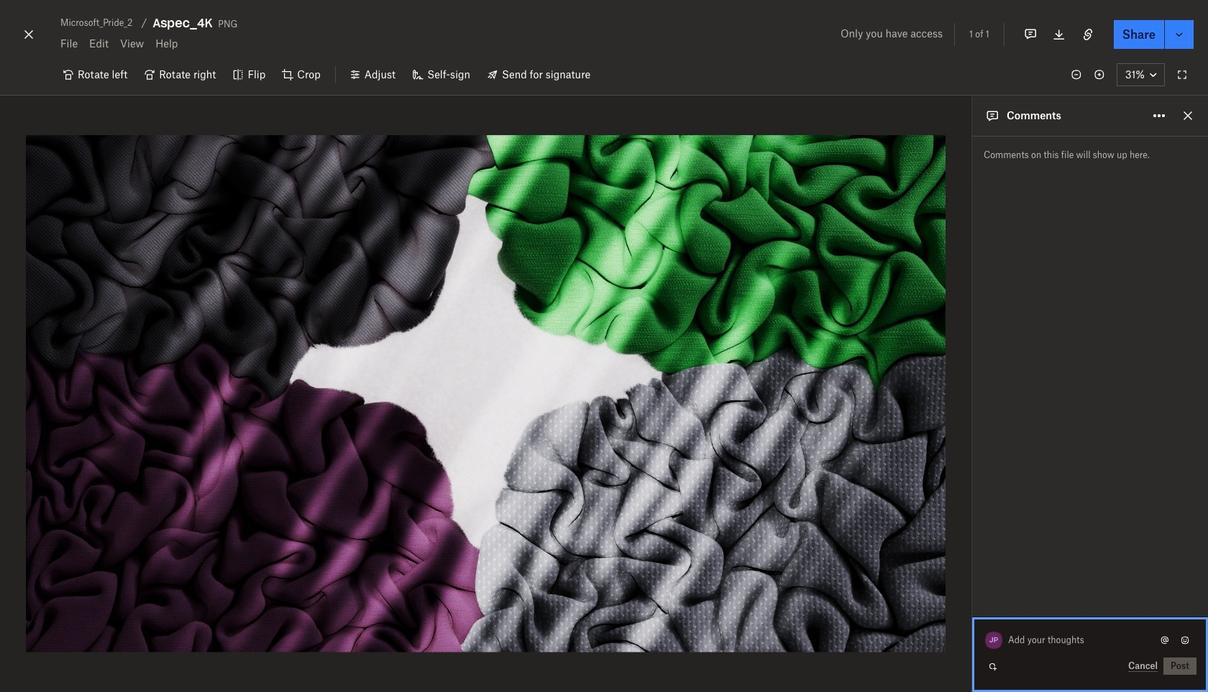 Task type: vqa. For each thing, say whether or not it's contained in the screenshot.
Close right sidebar 'image'
yes



Task type: describe. For each thing, give the bounding box(es) containing it.
Add your thoughts text field
[[1010, 630, 1157, 653]]



Task type: locate. For each thing, give the bounding box(es) containing it.
add your thoughts image
[[1010, 633, 1146, 649]]

close right sidebar image
[[1180, 107, 1197, 124]]

close image
[[20, 23, 37, 46]]

aspec_4k.png image
[[26, 135, 946, 653], [26, 135, 946, 653]]



